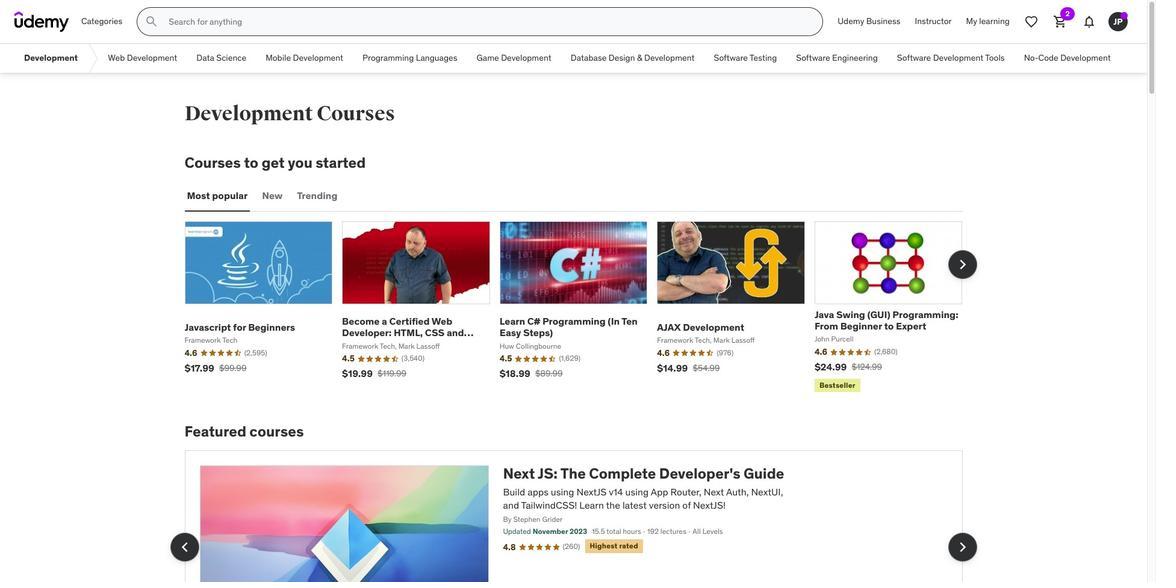 Task type: locate. For each thing, give the bounding box(es) containing it.
no-
[[1024, 53, 1039, 63]]

192
[[647, 528, 659, 537]]

development
[[24, 53, 78, 63], [127, 53, 177, 63], [293, 53, 343, 63], [501, 53, 551, 63], [644, 53, 695, 63], [933, 53, 983, 63], [1061, 53, 1111, 63], [185, 101, 313, 126], [683, 321, 744, 333]]

development right game
[[501, 53, 551, 63]]

udemy image
[[14, 11, 69, 32]]

web development
[[108, 53, 177, 63]]

2 using from the left
[[625, 486, 649, 499]]

web inside 'become a certified web developer: html, css and javascript'
[[432, 316, 452, 328]]

javascript for beginners link
[[185, 321, 295, 333]]

software left engineering
[[796, 53, 830, 63]]

(260)
[[563, 543, 580, 552]]

trending button
[[295, 182, 340, 211]]

jp link
[[1104, 7, 1133, 36]]

0 horizontal spatial web
[[108, 53, 125, 63]]

beginner
[[840, 320, 882, 332]]

my learning
[[966, 16, 1010, 27]]

3 software from the left
[[897, 53, 931, 63]]

using up tailwindcss!
[[551, 486, 574, 499]]

carousel element containing java swing (gui) programming: from beginner to expert
[[185, 221, 977, 395]]

development link
[[14, 44, 87, 73]]

0 horizontal spatial software
[[714, 53, 748, 63]]

0 horizontal spatial to
[[244, 154, 258, 172]]

1 horizontal spatial next
[[704, 486, 724, 499]]

1 vertical spatial programming
[[542, 316, 606, 328]]

0 vertical spatial learn
[[500, 316, 525, 328]]

no-code development link
[[1014, 44, 1120, 73]]

code
[[1038, 53, 1058, 63]]

learn inside next js: the complete developer's guide build apps using nextjs v14 using app router, next auth, nextui, and tailwindcss! learn the latest version of nextjs! by stephen grider
[[579, 500, 604, 512]]

highest
[[590, 542, 618, 551]]

learn down nextjs on the bottom of the page
[[579, 500, 604, 512]]

web
[[108, 53, 125, 63], [432, 316, 452, 328]]

using up latest
[[625, 486, 649, 499]]

1 vertical spatial courses
[[185, 154, 241, 172]]

web development link
[[98, 44, 187, 73]]

1 horizontal spatial web
[[432, 316, 452, 328]]

all
[[693, 528, 701, 537]]

database design & development
[[571, 53, 695, 63]]

next image
[[953, 255, 972, 275]]

ajax development link
[[657, 321, 744, 333]]

2 software from the left
[[796, 53, 830, 63]]

carousel element
[[185, 221, 977, 395], [170, 451, 977, 583]]

java
[[815, 309, 834, 321]]

15.5 total hours
[[592, 528, 641, 537]]

software
[[714, 53, 748, 63], [796, 53, 830, 63], [897, 53, 931, 63]]

192 lectures
[[647, 528, 687, 537]]

0 horizontal spatial courses
[[185, 154, 241, 172]]

swing
[[836, 309, 865, 321]]

next up nextjs!
[[704, 486, 724, 499]]

courses to get you started
[[185, 154, 366, 172]]

1 horizontal spatial using
[[625, 486, 649, 499]]

learn inside learn c# programming (in ten easy steps)
[[500, 316, 525, 328]]

1 vertical spatial next
[[704, 486, 724, 499]]

(gui)
[[867, 309, 890, 321]]

updated
[[503, 528, 531, 537]]

software down instructor link at the right of page
[[897, 53, 931, 63]]

stephen
[[513, 515, 540, 524]]

to left get
[[244, 154, 258, 172]]

1 horizontal spatial learn
[[579, 500, 604, 512]]

trending
[[297, 190, 338, 202]]

1 vertical spatial web
[[432, 316, 452, 328]]

and down build
[[503, 500, 519, 512]]

Search for anything text field
[[166, 11, 808, 32]]

0 vertical spatial carousel element
[[185, 221, 977, 395]]

0 horizontal spatial learn
[[500, 316, 525, 328]]

using
[[551, 486, 574, 499], [625, 486, 649, 499]]

software inside 'link'
[[796, 53, 830, 63]]

arrow pointing to subcategory menu links image
[[87, 44, 98, 73]]

grider
[[542, 515, 563, 524]]

web right certified
[[432, 316, 452, 328]]

and right css
[[447, 327, 464, 339]]

1 vertical spatial learn
[[579, 500, 604, 512]]

0 vertical spatial programming
[[363, 53, 414, 63]]

nextjs
[[577, 486, 607, 499]]

0 vertical spatial and
[[447, 327, 464, 339]]

november
[[533, 528, 568, 537]]

1 vertical spatial and
[[503, 500, 519, 512]]

udemy business link
[[831, 7, 908, 36]]

and
[[447, 327, 464, 339], [503, 500, 519, 512]]

shopping cart with 2 items image
[[1053, 14, 1068, 29]]

0 horizontal spatial and
[[447, 327, 464, 339]]

mobile development
[[266, 53, 343, 63]]

hours
[[623, 528, 641, 537]]

highest rated
[[590, 542, 638, 551]]

programming left (in
[[542, 316, 606, 328]]

new button
[[260, 182, 285, 211]]

0 vertical spatial web
[[108, 53, 125, 63]]

data science
[[196, 53, 246, 63]]

1 using from the left
[[551, 486, 574, 499]]

lectures
[[660, 528, 687, 537]]

tools
[[985, 53, 1005, 63]]

0 vertical spatial courses
[[317, 101, 395, 126]]

categories button
[[74, 7, 130, 36]]

guide
[[744, 465, 784, 484]]

learn
[[500, 316, 525, 328], [579, 500, 604, 512]]

easy
[[500, 327, 521, 339]]

nextui,
[[751, 486, 783, 499]]

languages
[[416, 53, 457, 63]]

latest
[[623, 500, 647, 512]]

developer:
[[342, 327, 392, 339]]

most popular
[[187, 190, 248, 202]]

learn left the c#
[[500, 316, 525, 328]]

development left tools
[[933, 53, 983, 63]]

1 vertical spatial to
[[884, 320, 894, 332]]

from
[[815, 320, 838, 332]]

1 horizontal spatial programming
[[542, 316, 606, 328]]

programming left languages
[[363, 53, 414, 63]]

web right "arrow pointing to subcategory menu links" image
[[108, 53, 125, 63]]

1 horizontal spatial and
[[503, 500, 519, 512]]

popular
[[212, 190, 248, 202]]

build
[[503, 486, 525, 499]]

jp
[[1114, 16, 1123, 27]]

featured courses
[[185, 423, 304, 442]]

1 software from the left
[[714, 53, 748, 63]]

1 horizontal spatial software
[[796, 53, 830, 63]]

next
[[503, 465, 535, 484], [704, 486, 724, 499]]

tailwindcss!
[[521, 500, 577, 512]]

javascript for beginners
[[185, 321, 295, 333]]

courses
[[250, 423, 304, 442]]

software left testing
[[714, 53, 748, 63]]

software engineering link
[[787, 44, 888, 73]]

to left expert
[[884, 320, 894, 332]]

most popular button
[[185, 182, 250, 211]]

a
[[382, 316, 387, 328]]

2 horizontal spatial software
[[897, 53, 931, 63]]

and inside 'become a certified web developer: html, css and javascript'
[[447, 327, 464, 339]]

&
[[637, 53, 642, 63]]

1 vertical spatial carousel element
[[170, 451, 977, 583]]

1 horizontal spatial to
[[884, 320, 894, 332]]

0 horizontal spatial using
[[551, 486, 574, 499]]

courses up most popular in the left of the page
[[185, 154, 241, 172]]

ajax
[[657, 321, 681, 333]]

courses up started
[[317, 101, 395, 126]]

0 horizontal spatial next
[[503, 465, 535, 484]]

next up build
[[503, 465, 535, 484]]

2 link
[[1046, 7, 1075, 36]]

1 horizontal spatial courses
[[317, 101, 395, 126]]

0 horizontal spatial programming
[[363, 53, 414, 63]]

programming languages
[[363, 53, 457, 63]]

programming:
[[893, 309, 958, 321]]

programming
[[363, 53, 414, 63], [542, 316, 606, 328]]



Task type: vqa. For each thing, say whether or not it's contained in the screenshot.
Programming
yes



Task type: describe. For each thing, give the bounding box(es) containing it.
next image
[[953, 538, 972, 557]]

my
[[966, 16, 977, 27]]

new
[[262, 190, 282, 202]]

2023
[[570, 528, 587, 537]]

database
[[571, 53, 607, 63]]

categories
[[81, 16, 122, 27]]

wishlist image
[[1024, 14, 1039, 29]]

data science link
[[187, 44, 256, 73]]

css
[[425, 327, 445, 339]]

learning
[[979, 16, 1010, 27]]

app
[[651, 486, 668, 499]]

to inside java swing (gui) programming: from beginner to expert
[[884, 320, 894, 332]]

java swing (gui) programming: from beginner to expert
[[815, 309, 958, 332]]

submit search image
[[145, 14, 159, 29]]

game
[[477, 53, 499, 63]]

development right mobile
[[293, 53, 343, 63]]

you have alerts image
[[1121, 12, 1128, 19]]

instructor
[[915, 16, 952, 27]]

engineering
[[832, 53, 878, 63]]

get
[[262, 154, 285, 172]]

no-code development
[[1024, 53, 1111, 63]]

notifications image
[[1082, 14, 1097, 29]]

total
[[607, 528, 621, 537]]

updated november 2023
[[503, 528, 587, 537]]

2
[[1065, 9, 1070, 18]]

development up get
[[185, 101, 313, 126]]

all levels
[[693, 528, 723, 537]]

business
[[866, 16, 901, 27]]

become
[[342, 316, 380, 328]]

learn c# programming (in ten easy steps)
[[500, 316, 638, 339]]

instructor link
[[908, 7, 959, 36]]

game development
[[477, 53, 551, 63]]

ten
[[622, 316, 638, 328]]

udemy business
[[838, 16, 901, 27]]

auth,
[[726, 486, 749, 499]]

database design & development link
[[561, 44, 704, 73]]

development down udemy image
[[24, 53, 78, 63]]

testing
[[750, 53, 777, 63]]

the
[[606, 500, 620, 512]]

javascript
[[185, 321, 231, 333]]

c#
[[527, 316, 540, 328]]

programming inside learn c# programming (in ten easy steps)
[[542, 316, 606, 328]]

levels
[[703, 528, 723, 537]]

software for software development tools
[[897, 53, 931, 63]]

development courses
[[185, 101, 395, 126]]

development down submit search icon
[[127, 53, 177, 63]]

15.5
[[592, 528, 605, 537]]

learn c# programming (in ten easy steps) link
[[500, 316, 638, 339]]

become a certified web developer: html, css and javascript
[[342, 316, 464, 351]]

featured
[[185, 423, 246, 442]]

design
[[609, 53, 635, 63]]

0 vertical spatial next
[[503, 465, 535, 484]]

software development tools
[[897, 53, 1005, 63]]

you
[[288, 154, 313, 172]]

for
[[233, 321, 246, 333]]

complete
[[589, 465, 656, 484]]

development right &
[[644, 53, 695, 63]]

software for software engineering
[[796, 53, 830, 63]]

0 vertical spatial to
[[244, 154, 258, 172]]

most
[[187, 190, 210, 202]]

javascript
[[342, 339, 390, 351]]

science
[[216, 53, 246, 63]]

mobile development link
[[256, 44, 353, 73]]

v14
[[609, 486, 623, 499]]

expert
[[896, 320, 926, 332]]

carousel element containing next js: the complete developer's guide
[[170, 451, 977, 583]]

started
[[316, 154, 366, 172]]

nextjs!
[[693, 500, 726, 512]]

router,
[[671, 486, 701, 499]]

become a certified web developer: html, css and javascript link
[[342, 316, 474, 351]]

software testing
[[714, 53, 777, 63]]

4.8
[[503, 543, 516, 553]]

html,
[[394, 327, 423, 339]]

previous image
[[175, 538, 194, 557]]

steps)
[[523, 327, 553, 339]]

(in
[[608, 316, 620, 328]]

development down the notifications icon
[[1061, 53, 1111, 63]]

and inside next js: the complete developer's guide build apps using nextjs v14 using app router, next auth, nextui, and tailwindcss! learn the latest version of nextjs! by stephen grider
[[503, 500, 519, 512]]

version
[[649, 500, 680, 512]]

software for software testing
[[714, 53, 748, 63]]

development right ajax
[[683, 321, 744, 333]]

by
[[503, 515, 512, 524]]

game development link
[[467, 44, 561, 73]]

ajax development
[[657, 321, 744, 333]]

the
[[560, 465, 586, 484]]

beginners
[[248, 321, 295, 333]]



